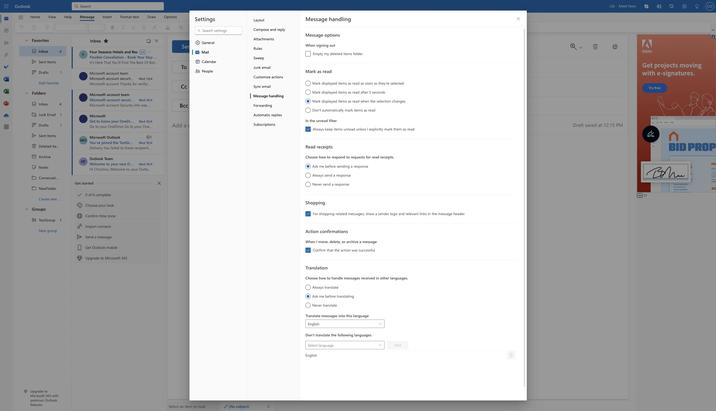 Task type: vqa. For each thing, say whether or not it's contained in the screenshot.
11th TREE ITEM from the bottom of the page
no



Task type: locate. For each thing, give the bounding box(es) containing it.
1 vertical spatial when
[[306, 239, 315, 244]]

0 vertical spatial 
[[31, 49, 37, 54]]

 tree item
[[19, 46, 66, 56], [19, 99, 66, 109]]

0 vertical spatial get
[[90, 119, 96, 124]]

–
[[136, 119, 138, 124]]

four
[[90, 49, 97, 54]]

 inside message list no conversations selected list box
[[77, 192, 82, 198]]


[[77, 213, 82, 219]]

when inside 'message options' element
[[306, 43, 315, 48]]

never inside choose how to respond to requests for read receipts. "option group"
[[312, 182, 322, 187]]

testgroup inside message list no conversations selected list box
[[119, 140, 136, 145]]

0 vertical spatial  drafts
[[31, 70, 49, 75]]

0 vertical spatial was
[[143, 97, 149, 102]]


[[31, 70, 37, 75], [31, 122, 37, 128]]

items
[[47, 59, 56, 64], [47, 133, 56, 138], [52, 144, 61, 149]]

welcome to your new outlook.com account
[[90, 161, 163, 166]]

 drafts inside favorites tree
[[31, 70, 49, 75]]

 inside button
[[593, 43, 599, 50]]

1  tree item from the top
[[19, 67, 66, 78]]

items for when
[[338, 99, 347, 104]]

1 vertical spatial testgroup
[[39, 217, 55, 222]]

To text field
[[200, 63, 624, 72]]

message left the header.
[[438, 211, 453, 216]]

drafts inside favorites tree
[[39, 70, 49, 75]]

items right deleted
[[52, 144, 61, 149]]

0 horizontal spatial i
[[316, 239, 317, 244]]

in right links
[[428, 211, 431, 216]]

0 horizontal spatial  button
[[265, 403, 272, 410]]

message handling up options
[[306, 15, 351, 22]]

email inside button
[[262, 65, 271, 70]]

pc
[[175, 119, 180, 124]]

choose how to respond to requests for read receipts. option group
[[306, 153, 517, 188]]

to left with
[[44, 389, 48, 394]]

read right item
[[198, 404, 205, 409]]

5 wed from the top
[[139, 162, 145, 166]]

tab list
[[26, 13, 181, 21]]

tree
[[19, 99, 73, 204]]

always inside choose how to respond to requests for read receipts. "option group"
[[312, 173, 324, 178]]

set your advertising preferences image
[[644, 193, 648, 198]]

 inside tree item
[[31, 217, 37, 223]]

1 vertical spatial ask
[[312, 294, 318, 299]]

1 email from the top
[[262, 65, 271, 70]]

upgrade inside message list no conversations selected list box
[[85, 256, 100, 261]]

settings tab list
[[189, 11, 248, 401]]

select a conversation checkbox containing m
[[79, 115, 90, 123]]

0 vertical spatial inbox
[[90, 38, 101, 43]]

1 vertical spatial group
[[47, 228, 57, 233]]

as down mark displayed items as read as soon as they're selected
[[348, 90, 351, 95]]

automatic
[[254, 112, 270, 117]]

items up  deleted items
[[47, 133, 56, 138]]


[[224, 405, 228, 408]]

 inside favorites tree
[[31, 70, 37, 75]]

0 horizontal spatial folder
[[58, 196, 68, 201]]

1 vertical spatial in
[[376, 276, 379, 281]]

ad up your on the top left
[[141, 50, 144, 54]]

excel image
[[4, 89, 9, 94]]

4 wed from the top
[[139, 141, 145, 145]]

2  drafts from the top
[[31, 122, 49, 128]]

always up "ask me before translating"
[[312, 285, 324, 290]]

the right links
[[432, 211, 437, 216]]

4 select a conversation checkbox from the top
[[79, 157, 90, 166]]

 button down the message button
[[84, 24, 89, 31]]

1 horizontal spatial add
[[394, 343, 401, 348]]

translation element
[[306, 274, 517, 396]]

was inside action confirmations "element"
[[352, 248, 358, 253]]

mail image
[[4, 16, 9, 21]]

2  from the top
[[31, 101, 37, 107]]

message handling inside tab panel
[[306, 15, 351, 22]]

 for first  'tree item' from the top
[[31, 49, 37, 54]]

mt up 'm' on the top left
[[81, 95, 86, 100]]

1 horizontal spatial message
[[362, 239, 377, 244]]

message right help
[[80, 14, 95, 19]]

2 vertical spatial response
[[335, 182, 349, 187]]

meet now
[[619, 3, 636, 8]]

folder inside 'message options' element
[[353, 51, 363, 56]]

ask up 'always send a response'
[[312, 164, 318, 169]]

mobile right pc
[[188, 119, 200, 124]]

 inside favorites tree
[[31, 49, 37, 54]]

0 vertical spatial when
[[306, 43, 315, 48]]

10/4 for was
[[146, 98, 152, 102]]

read right for
[[372, 155, 379, 160]]

0 vertical spatial  inbox
[[31, 49, 48, 54]]

confirm that the action was successful
[[313, 248, 375, 253]]

 people
[[195, 69, 213, 74]]

 tree item
[[19, 56, 66, 67], [19, 130, 66, 141]]

1  from the top
[[31, 59, 37, 64]]

 inbox for 2nd  'tree item' from the top of the page
[[31, 101, 48, 107]]

mark displayed items as read when the selection changes
[[312, 99, 406, 104]]

0 vertical spatial don't
[[312, 108, 321, 113]]

 for  "button" underneath insert button
[[102, 26, 105, 29]]

Add a subject text field
[[167, 119, 566, 131]]

wed for outlook.com
[[139, 162, 145, 166]]

2 1 from the top
[[60, 112, 61, 117]]

 button
[[145, 37, 152, 45]]

response
[[354, 164, 368, 169], [336, 173, 351, 178], [335, 182, 349, 187]]

0 vertical spatial security
[[120, 76, 133, 81]]

1 horizontal spatial ad
[[639, 194, 642, 197]]

drafts
[[39, 70, 49, 75], [39, 123, 49, 128]]

2 4 from the top
[[59, 101, 61, 106]]

 testgroup
[[31, 217, 55, 223]]

3 displayed from the top
[[322, 99, 337, 104]]

time
[[100, 213, 107, 218]]

security
[[120, 76, 133, 81], [121, 97, 134, 102]]

0 vertical spatial info
[[134, 76, 140, 81]]

 junk email
[[31, 112, 56, 117]]

3 wed from the top
[[139, 119, 145, 123]]

get left started
[[75, 181, 81, 186]]

0 horizontal spatial in
[[376, 276, 379, 281]]

 sent items inside favorites tree
[[31, 59, 56, 64]]

1 vertical spatial microsoft account team image
[[79, 93, 88, 102]]

1  from the top
[[31, 70, 37, 75]]

add for add
[[394, 343, 401, 348]]

1 inside the  tree item
[[60, 217, 61, 222]]

add favorite tree item
[[19, 78, 66, 88]]

wed 10/4 for verification
[[139, 76, 152, 81]]

10/4 for onedrive
[[146, 119, 152, 123]]

microsoft account team image for microsoft account security info was added
[[79, 93, 88, 102]]

4 inside favorites tree
[[59, 49, 61, 54]]

1  drafts from the top
[[31, 70, 49, 75]]

0 horizontal spatial mark
[[345, 108, 353, 113]]

1 vertical spatial don't
[[306, 333, 315, 338]]

choose for choose how to handle messages received in other languages.
[[306, 276, 318, 281]]

mobile up upgrade to microsoft 365
[[106, 245, 118, 250]]

don't inside mark as read element
[[312, 108, 321, 113]]

 left groups
[[25, 207, 29, 211]]

choose inside message list no conversations selected list box
[[85, 203, 98, 208]]

language
[[353, 313, 369, 318]]

home button
[[26, 13, 44, 21]]

1 vertical spatial info
[[135, 97, 142, 102]]

 down the message button
[[85, 26, 88, 29]]

 down 
[[31, 175, 37, 180]]

 up "" tree item at the top left of page
[[31, 133, 37, 138]]

was left added
[[143, 97, 149, 102]]

message handling heading
[[306, 15, 351, 22]]

 left "for"
[[306, 212, 310, 216]]

1 vertical spatial me
[[319, 294, 324, 299]]

favorites tree item
[[19, 35, 66, 46]]

 tree item up deleted
[[19, 130, 66, 141]]

1 vertical spatial 
[[31, 133, 37, 138]]

english
[[306, 353, 317, 358]]

you've joined the testgroup group
[[90, 140, 148, 145]]

1 vertical spatial  tree item
[[19, 120, 66, 130]]

displayed for mark displayed items as read as soon as they're selected
[[322, 81, 337, 86]]

 button
[[588, 40, 604, 53]]

1 vertical spatial 
[[31, 101, 37, 107]]

2 displayed from the top
[[322, 90, 337, 95]]

unless
[[356, 127, 366, 132]]

the inside translation element
[[331, 333, 337, 338]]

1 vertical spatial message handling
[[253, 93, 284, 98]]

group down how
[[137, 140, 148, 145]]

1 1 from the top
[[60, 70, 61, 75]]

 button inside the favorites tree item
[[22, 35, 31, 45]]

3 1 from the top
[[60, 123, 61, 128]]

 button for groups
[[22, 204, 31, 214]]

4 1 from the top
[[60, 217, 61, 222]]

2  from the top
[[31, 186, 37, 191]]

add inside button
[[394, 343, 401, 348]]


[[368, 25, 373, 30]]

0 horizontal spatial was
[[143, 97, 149, 102]]

10/4 for outlook.com
[[146, 162, 152, 166]]

0 horizontal spatial message
[[98, 234, 112, 239]]

365 for upgrade to microsoft 365 with premium outlook features
[[46, 394, 51, 398]]

1  inbox from the top
[[31, 49, 48, 54]]

1 displayed from the top
[[322, 81, 337, 86]]

2 mt from the top
[[81, 95, 86, 100]]

message inside list box
[[98, 234, 112, 239]]

in left other
[[376, 276, 379, 281]]

hotels
[[113, 49, 123, 54]]

when
[[306, 43, 315, 48], [306, 239, 315, 244]]

 for  "button" within the folders tree item
[[25, 91, 29, 95]]

wed 10/4 for outlook.com
[[139, 162, 152, 166]]

2  from the top
[[31, 133, 37, 138]]

automatic replies button
[[250, 110, 300, 120]]

2 ask from the top
[[312, 294, 318, 299]]

1 vertical spatial drafts
[[39, 123, 49, 128]]

0 horizontal spatial group
[[47, 228, 57, 233]]

me inside option group
[[319, 294, 324, 299]]

testgroup inside  testgroup
[[39, 217, 55, 222]]

 inside "reading pane" main content
[[267, 405, 270, 408]]

confirm inside "element"
[[313, 248, 326, 253]]

joined
[[101, 140, 112, 145]]

customize actions button
[[250, 72, 300, 82]]

choose down of
[[85, 203, 98, 208]]

how for translate
[[319, 276, 326, 281]]

inbox left 
[[90, 38, 101, 43]]

before inside the choose how to handle messages received in other languages. option group
[[325, 294, 336, 299]]

always inside mark as read element
[[313, 127, 324, 132]]

wed for was
[[139, 98, 145, 102]]

 button left favorites
[[22, 35, 31, 45]]


[[77, 224, 82, 229]]

outlook banner
[[0, 0, 717, 13]]

team for was
[[121, 92, 129, 97]]

0 vertical spatial testgroup
[[119, 140, 136, 145]]

choose
[[306, 155, 318, 160], [85, 203, 98, 208], [306, 276, 318, 281]]

i inside "element"
[[316, 239, 317, 244]]

changes
[[392, 99, 406, 104]]

microsoft account team for microsoft account security info verification
[[90, 71, 128, 76]]


[[18, 15, 24, 20]]

select a conversation checkbox for get to know your onedrive – how to back up your pc and mobile
[[79, 115, 90, 123]]

1 vertical spatial 4
[[59, 101, 61, 106]]

was inside message list no conversations selected list box
[[143, 97, 149, 102]]

 button down insert button
[[101, 24, 105, 31]]

onedrive image
[[4, 113, 9, 118]]


[[571, 43, 577, 50]]

 button
[[366, 23, 376, 32]]

mail
[[202, 50, 209, 55]]

1 never from the top
[[312, 182, 322, 187]]

mark as read element
[[306, 78, 517, 132]]


[[31, 154, 37, 159]]

testgroup right joined
[[119, 140, 136, 145]]

1 horizontal spatial  button
[[514, 15, 523, 23]]

groups
[[32, 206, 46, 212]]

don't for don't automatically mark items as read
[[312, 108, 321, 113]]

how inside "option group"
[[319, 155, 326, 160]]

Select a conversation checkbox
[[79, 72, 90, 80], [79, 93, 90, 102], [79, 115, 90, 123], [79, 157, 90, 166]]

select
[[169, 404, 179, 409]]

tab list containing home
[[26, 13, 181, 21]]

as right them
[[403, 127, 406, 132]]

today
[[154, 55, 164, 60]]

more apps image
[[4, 124, 9, 130]]

your left the look
[[99, 203, 106, 208]]

1 vertical spatial 
[[379, 344, 382, 347]]

2  inbox from the top
[[31, 101, 48, 107]]

email
[[262, 65, 271, 70], [262, 84, 271, 89]]

basic text group
[[55, 22, 307, 33]]

to inside button
[[193, 404, 197, 409]]

import contacts
[[85, 224, 111, 229]]

2 select a conversation checkbox from the top
[[79, 93, 90, 102]]

1 ask from the top
[[312, 164, 318, 169]]

before up 'always send a response'
[[325, 164, 336, 169]]

select a conversation checkbox down four seasons hotels and resorts icon
[[79, 72, 90, 80]]

how for me
[[319, 155, 326, 160]]

sent
[[39, 59, 46, 64], [39, 133, 46, 138]]

and inside tab panel
[[399, 211, 405, 216]]

sent up "" tree item at the top left of page
[[39, 133, 46, 138]]

response down requests
[[354, 164, 368, 169]]

security down flexible cancellation - book your stay today
[[120, 76, 133, 81]]

the inside message list no conversations selected list box
[[113, 140, 118, 145]]

book
[[128, 55, 136, 60]]

 up add favorite tree item
[[31, 70, 37, 75]]

 for  'button' in the message handling tab panel
[[517, 17, 521, 21]]

messages inside option group
[[344, 276, 360, 281]]

confirm for 
[[313, 248, 326, 253]]

0 vertical spatial  tree item
[[19, 67, 66, 78]]

always
[[313, 127, 324, 132], [312, 173, 324, 178], [312, 285, 324, 290]]

new
[[39, 228, 46, 233]]

0 vertical spatial handling
[[329, 15, 351, 22]]

 inside settings tab list
[[195, 69, 200, 74]]

2 email from the top
[[262, 84, 271, 89]]

 for translate messages into this language text box
[[379, 322, 382, 325]]

2 sent from the top
[[39, 133, 46, 138]]

you've
[[90, 140, 100, 145]]

how inside option group
[[319, 276, 326, 281]]

1 vertical spatial email
[[262, 84, 271, 89]]

read inside "option group"
[[372, 155, 379, 160]]

always inside the choose how to handle messages received in other languages. option group
[[312, 285, 324, 290]]

or
[[342, 239, 346, 244]]

 for  'button' within the "reading pane" main content
[[267, 405, 270, 408]]

3 select a conversation checkbox from the top
[[79, 115, 90, 123]]

message list no conversations selected list box
[[72, 47, 200, 411]]

1 vertical spatial i
[[316, 239, 317, 244]]

1 horizontal spatial 
[[593, 43, 599, 50]]

info left added
[[135, 97, 142, 102]]

the inside action confirmations "element"
[[334, 248, 340, 253]]

email for sync email
[[262, 84, 271, 89]]

account down cancellation
[[106, 76, 119, 81]]

 inside folders tree item
[[25, 91, 29, 95]]

 for 
[[31, 70, 37, 75]]

 sent items up "" tree item at the top left of page
[[31, 133, 56, 138]]

dialog
[[0, 0, 717, 411]]

1 mt from the top
[[81, 74, 86, 79]]

mark for mark displayed items as read after 5 seconds
[[312, 90, 321, 95]]

to left handle
[[327, 276, 331, 281]]

1  from the top
[[379, 322, 382, 325]]

email inside button
[[262, 84, 271, 89]]

 button inside folders tree item
[[22, 88, 31, 98]]

0 vertical spatial in
[[428, 211, 431, 216]]

folders tree item
[[19, 88, 66, 99]]

don't inside translation element
[[306, 333, 315, 338]]

microsoft account team image
[[79, 72, 88, 80], [79, 93, 88, 102]]

 tree item for 
[[19, 67, 66, 78]]

application
[[0, 0, 717, 411]]

 button inside groups tree item
[[22, 204, 31, 214]]

0 vertical spatial  tree item
[[19, 46, 66, 56]]

mt down four seasons hotels and resorts icon
[[81, 74, 86, 79]]

1  from the top
[[31, 49, 37, 54]]

 button for translate messages into this language text box
[[376, 320, 385, 328]]

favorite
[[47, 80, 59, 85]]

choose down read
[[306, 155, 318, 160]]

me up 'always send a response'
[[319, 164, 324, 169]]

languages
[[354, 333, 372, 338]]

folder right create
[[58, 196, 68, 201]]

 button
[[514, 15, 523, 23], [265, 403, 272, 410]]

2 drafts from the top
[[39, 123, 49, 128]]

inbox up  junk email
[[39, 101, 48, 106]]

sent inside favorites tree
[[39, 59, 46, 64]]

signing
[[316, 43, 329, 48]]

2 microsoft account team image from the top
[[79, 93, 88, 102]]

 tree item for 
[[19, 120, 66, 130]]

2  from the top
[[31, 122, 37, 128]]

always for always keep items unread unless i explicitly mark them as read
[[313, 127, 324, 132]]

a inside list box
[[95, 234, 96, 239]]

when up "empty"
[[306, 43, 315, 48]]

1 vertical spatial folder
[[58, 196, 68, 201]]

team up microsoft account security info was added
[[121, 92, 129, 97]]

1 horizontal spatial message handling
[[306, 15, 351, 22]]

wed 10/4 for group
[[139, 141, 152, 145]]

0 vertical spatial 365
[[121, 256, 127, 261]]

0 vertical spatial message handling
[[306, 15, 351, 22]]

as down mark displayed items as read after 5 seconds
[[348, 99, 351, 104]]

don't automatically mark items as read
[[312, 108, 376, 113]]

mark down the mark displayed items as read when the selection changes
[[345, 108, 353, 113]]

1 horizontal spatial was
[[352, 248, 358, 253]]

 tree item up create
[[19, 183, 66, 194]]


[[610, 4, 615, 8]]

get for get outlook mobile
[[85, 245, 91, 250]]

 inside action confirmations "element"
[[306, 248, 310, 252]]

junk down sweep
[[254, 65, 261, 70]]

action confirmations element
[[306, 238, 517, 253]]

select a conversation checkbox up mo
[[79, 115, 90, 123]]

 button for folders
[[22, 88, 31, 98]]

1 me from the top
[[319, 164, 324, 169]]

when for action confirmations
[[306, 239, 315, 244]]

choose inside "option group"
[[306, 155, 318, 160]]

response down 'always send a response'
[[335, 182, 349, 187]]

the right joined
[[113, 140, 118, 145]]

 inbox down favorites
[[31, 49, 48, 54]]

 inside tree item
[[31, 143, 37, 149]]

1 vertical spatial  button
[[376, 341, 385, 349]]

confirm up import
[[85, 213, 98, 218]]

2 wed from the top
[[139, 98, 145, 102]]

1 vertical spatial add
[[394, 343, 401, 348]]

customize
[[254, 74, 271, 79]]

Don't translate the following languages text field
[[308, 341, 376, 349]]

never up translate
[[312, 303, 322, 308]]

related
[[336, 211, 347, 216]]

1 4 from the top
[[59, 49, 61, 54]]

select a conversation checkbox for microsoft account security info was added
[[79, 93, 90, 102]]

message options element
[[306, 41, 517, 56]]

1 vertical spatial never
[[312, 303, 322, 308]]

a right the sending
[[351, 164, 353, 169]]

1 drafts from the top
[[39, 70, 49, 75]]

1 horizontal spatial group
[[137, 140, 148, 145]]

select a conversation checkbox up 'm' on the top left
[[79, 93, 90, 102]]

receipts
[[317, 144, 333, 150]]

 inside mark as read element
[[306, 127, 310, 131]]

items inside favorites tree
[[47, 59, 56, 64]]

info for verification
[[134, 76, 140, 81]]

0 horizontal spatial 
[[267, 405, 270, 408]]

1 vertical spatial 
[[31, 143, 37, 149]]

confirm inside message list no conversations selected list box
[[85, 213, 98, 218]]

confirm time zone
[[85, 213, 116, 218]]

2 wed 10/4 from the top
[[139, 98, 152, 102]]

upgrade inside upgrade to microsoft 365 with premium outlook features
[[30, 389, 43, 394]]

relevant
[[406, 211, 419, 216]]

0 vertical spatial team
[[120, 71, 128, 76]]

calendar image
[[4, 28, 9, 33]]

1 vertical spatial  button
[[265, 403, 272, 410]]

1 horizontal spatial new
[[119, 161, 126, 166]]

1  from the top
[[31, 175, 37, 180]]

items for i
[[334, 127, 343, 132]]

0 vertical spatial response
[[354, 164, 368, 169]]

1 when from the top
[[306, 43, 315, 48]]

0 vertical spatial 
[[517, 17, 521, 21]]

4 for 2nd  'tree item' from the top of the page
[[59, 101, 61, 106]]

create new folder tree item
[[19, 194, 68, 204]]

 left folders
[[25, 91, 29, 95]]

show
[[366, 211, 374, 216]]

microsoft account team image up 'm' on the top left
[[79, 93, 88, 102]]

choose inside option group
[[306, 276, 318, 281]]

1 horizontal spatial testgroup
[[119, 140, 136, 145]]

message handling
[[306, 15, 351, 22], [253, 93, 284, 98]]

wed 10/4 for was
[[139, 98, 152, 102]]

Cc text field
[[200, 82, 623, 91]]

microsoft account team for microsoft account security info was added
[[90, 92, 129, 97]]

0 vertical spatial how
[[319, 155, 326, 160]]

1 vertical spatial response
[[336, 173, 351, 178]]

1 horizontal spatial mobile
[[188, 119, 200, 124]]

options
[[325, 32, 340, 38]]

1 vertical spatial ad
[[639, 194, 642, 197]]

get right microsoft icon
[[90, 119, 96, 124]]

send down 'always send a response'
[[323, 182, 331, 187]]

microsoft image
[[79, 115, 88, 123]]

 button inside "reading pane" main content
[[265, 403, 272, 410]]

rules button
[[250, 44, 300, 53]]

header.
[[454, 211, 465, 216]]

never inside the choose how to handle messages received in other languages. option group
[[312, 303, 322, 308]]

group inside message list no conversations selected list box
[[137, 140, 148, 145]]

 left 0
[[77, 192, 82, 198]]

displayed
[[322, 81, 337, 86], [322, 90, 337, 95], [322, 99, 337, 104]]

1 microsoft account team image from the top
[[79, 72, 88, 80]]

requests
[[351, 155, 365, 160]]

 tree item up the newfolder
[[19, 172, 73, 183]]

me inside choose how to respond to requests for read receipts. "option group"
[[319, 164, 324, 169]]

response for never send a response
[[335, 182, 349, 187]]

0 vertical spatial  button
[[514, 15, 523, 23]]

document
[[0, 0, 717, 411]]

email
[[47, 112, 56, 117]]

people image
[[4, 40, 9, 46]]

1 vertical spatial 365
[[46, 394, 51, 398]]

group
[[137, 140, 148, 145], [47, 228, 57, 233]]

1  sent items from the top
[[31, 59, 56, 64]]

 inbox down folders
[[31, 101, 48, 107]]

0 horizontal spatial mobile
[[106, 245, 118, 250]]

i right 'unless'
[[367, 127, 368, 132]]

get right 
[[85, 245, 91, 250]]

wed 10/4 for onedrive
[[139, 119, 152, 123]]

 down  at the left top
[[195, 69, 200, 74]]

items inside 'message options' element
[[343, 51, 352, 56]]

 down favorites
[[31, 49, 37, 54]]

before inside choose how to respond to requests for read receipts. "option group"
[[325, 164, 336, 169]]

0 vertical spatial i
[[367, 127, 368, 132]]

options button
[[160, 13, 181, 21]]

displayed for mark displayed items as read after 5 seconds
[[322, 90, 337, 95]]

0 horizontal spatial junk
[[39, 112, 46, 117]]

0 vertical spatial sent
[[39, 59, 46, 64]]

1  button from the top
[[376, 320, 385, 328]]

add inside tree item
[[39, 80, 46, 85]]

1 wed 10/4 from the top
[[139, 76, 152, 81]]

2 vertical spatial translate
[[316, 333, 330, 338]]

info left "verification"
[[134, 76, 140, 81]]

1 right email
[[60, 112, 61, 117]]

2 when from the top
[[306, 239, 315, 244]]

microsoft inside upgrade to microsoft 365 with premium outlook features
[[30, 394, 45, 398]]

mark for mark displayed items as read as soon as they're selected
[[312, 81, 321, 86]]

2  tree item from the top
[[19, 130, 66, 141]]

0 vertical spatial  tree item
[[19, 56, 66, 67]]

 for  testgroup
[[31, 217, 37, 223]]

email right sync
[[262, 84, 271, 89]]

2  tree item from the top
[[19, 120, 66, 130]]

1 vertical spatial  drafts
[[31, 122, 49, 128]]

when inside action confirmations "element"
[[306, 239, 315, 244]]

2  from the top
[[379, 344, 382, 347]]

1 before from the top
[[325, 164, 336, 169]]

0 vertical spatial 
[[31, 175, 37, 180]]

drafts for 
[[39, 123, 49, 128]]

confirm down move,
[[313, 248, 326, 253]]

select a conversation checkbox containing ot
[[79, 157, 90, 166]]

 drafts for 
[[31, 122, 49, 128]]

0 horizontal spatial message handling
[[253, 93, 284, 98]]

 inside groups tree item
[[25, 207, 29, 211]]

 tree item
[[19, 172, 73, 183], [19, 183, 66, 194]]

 inside the favorites tree item
[[25, 38, 29, 42]]

send up never send a response
[[325, 173, 332, 178]]

 button
[[84, 24, 89, 31], [101, 24, 105, 31], [22, 35, 31, 45], [22, 88, 31, 98], [22, 204, 31, 214]]

 tree item
[[19, 67, 66, 78], [19, 120, 66, 130]]

1 vertical spatial send
[[323, 182, 331, 187]]

shopping
[[306, 200, 325, 205]]

sent up add favorite tree item
[[39, 59, 46, 64]]

2 never from the top
[[312, 303, 322, 308]]

outlook up you've joined the testgroup group
[[107, 135, 120, 140]]

messages down never translate at the left of the page
[[321, 313, 338, 318]]

i
[[367, 127, 368, 132], [316, 239, 317, 244]]

12:15
[[604, 122, 615, 128]]

them
[[394, 127, 402, 132]]

2 how from the top
[[319, 276, 326, 281]]

365 inside message list no conversations selected list box
[[121, 256, 127, 261]]

 for in the unread filter
[[306, 127, 310, 131]]

0 vertical spatial  sent items
[[31, 59, 56, 64]]

read right them
[[407, 127, 415, 132]]

 for 
[[593, 43, 599, 50]]

4 wed 10/4 from the top
[[139, 141, 152, 145]]

 inside favorites tree
[[31, 59, 37, 64]]

0 vertical spatial ask
[[312, 164, 318, 169]]

1 vertical spatial 
[[31, 217, 37, 223]]

choose how to handle messages received in other languages. option group
[[306, 274, 517, 309]]

dialog containing settings
[[0, 0, 717, 411]]

was for info
[[143, 97, 149, 102]]

never down 'always send a response'
[[312, 182, 322, 187]]

1 up add favorite tree item
[[60, 70, 61, 75]]

always up never send a response
[[312, 173, 324, 178]]

don't for don't translate the following languages
[[306, 333, 315, 338]]

 inside message handling tab panel
[[517, 17, 521, 21]]

ad inside message list no conversations selected list box
[[141, 50, 144, 54]]

 tree item
[[19, 162, 66, 172]]

2 microsoft account team from the top
[[90, 92, 129, 97]]

1 vertical spatial before
[[325, 294, 336, 299]]

items up favorite
[[47, 59, 56, 64]]

2  button from the top
[[376, 341, 385, 349]]

0 vertical spatial email
[[262, 65, 271, 70]]

choose for choose your look
[[85, 203, 98, 208]]

0 vertical spatial 
[[31, 59, 37, 64]]

0 vertical spatial 
[[379, 322, 382, 325]]

send for always
[[325, 173, 332, 178]]

ask inside the choose how to handle messages received in other languages. option group
[[312, 294, 318, 299]]

1 sent from the top
[[39, 59, 46, 64]]

inbox inside inbox 
[[90, 38, 101, 43]]

1 inside  tree item
[[60, 112, 61, 117]]

mt for microsoft account security info verification
[[81, 74, 86, 79]]

1 select a conversation checkbox from the top
[[79, 72, 90, 80]]

1 microsoft account team from the top
[[90, 71, 128, 76]]

 for  conversation history
[[31, 175, 37, 180]]

 right 
[[579, 45, 583, 50]]

 tree item
[[19, 141, 66, 151]]

back
[[153, 119, 160, 124]]

add button
[[387, 341, 408, 349]]

1 vertical spatial  inbox
[[31, 101, 48, 107]]

me up never translate at the left of the page
[[319, 294, 324, 299]]

ask inside choose how to respond to requests for read receipts. "option group"
[[312, 164, 318, 169]]

1 horizontal spatial folder
[[353, 51, 363, 56]]

inbox heading
[[83, 35, 110, 47]]

when for message options
[[306, 43, 315, 48]]

soon
[[365, 81, 373, 86]]

outlook.com
[[127, 161, 149, 166]]

messages
[[344, 276, 360, 281], [321, 313, 338, 318]]

was for action
[[352, 248, 358, 253]]

0 vertical spatial messages
[[344, 276, 360, 281]]

get to know your onedrive – how to back up your pc and mobile
[[90, 119, 200, 124]]

never for never send a response
[[312, 182, 322, 187]]

2 before from the top
[[325, 294, 336, 299]]

1 vertical spatial translate
[[323, 303, 337, 308]]

1 vertical spatial 
[[31, 186, 37, 191]]

2 vertical spatial displayed
[[322, 99, 337, 104]]

files image
[[4, 52, 9, 58]]

1 wed from the top
[[139, 76, 145, 81]]

5 wed 10/4 from the top
[[139, 162, 152, 166]]

3 wed 10/4 from the top
[[139, 119, 152, 123]]

1 vertical spatial choose
[[85, 203, 98, 208]]

people
[[202, 69, 213, 74]]

2 me from the top
[[319, 294, 324, 299]]

insert button
[[99, 13, 116, 21]]

with
[[52, 394, 59, 398]]

1 how from the top
[[319, 155, 326, 160]]

automatic replies
[[254, 112, 282, 117]]



Task type: describe. For each thing, give the bounding box(es) containing it.
ask for ask me before sending a response
[[312, 164, 318, 169]]


[[31, 165, 37, 170]]

translate for always
[[325, 285, 339, 290]]

application containing to
[[0, 0, 717, 411]]

to inside upgrade to microsoft 365 with premium outlook features
[[44, 389, 48, 394]]

new inside tree item
[[50, 196, 57, 201]]

help
[[64, 14, 72, 19]]

displayed for mark displayed items as read when the selection changes
[[322, 99, 337, 104]]

Translate messages into this language text field
[[308, 320, 376, 328]]

1 vertical spatial unread
[[344, 127, 355, 132]]

attachments button
[[250, 34, 300, 44]]

always for always translate
[[312, 285, 324, 290]]

0 horizontal spatial messages
[[321, 313, 338, 318]]

cc
[[181, 83, 187, 90]]

outlook team image
[[79, 157, 88, 166]]

me for ask me before translating
[[319, 294, 324, 299]]

 tree item
[[19, 151, 66, 162]]

read inside button
[[198, 404, 205, 409]]

settings heading
[[195, 15, 215, 22]]

include group
[[324, 22, 363, 33]]

 for  deleted items
[[31, 143, 37, 149]]

as down when
[[364, 108, 367, 113]]

to inside option group
[[327, 276, 331, 281]]

the right in at the top of the page
[[310, 118, 315, 123]]

microsoft account team image for microsoft account security info verification
[[79, 72, 88, 80]]


[[103, 38, 109, 44]]

response for always send a response
[[336, 173, 351, 178]]

 button for favorites
[[22, 35, 31, 45]]

 
[[571, 43, 583, 50]]

into
[[339, 313, 345, 318]]

items inside  deleted items
[[52, 144, 61, 149]]

actions
[[272, 74, 283, 79]]

upgrade for upgrade to microsoft 365
[[85, 256, 100, 261]]

import
[[85, 224, 97, 229]]

verification
[[141, 76, 159, 81]]

outlook inside upgrade to microsoft 365 with premium outlook features
[[45, 398, 57, 403]]

 conversation history
[[31, 175, 73, 180]]

document containing settings
[[0, 0, 717, 411]]


[[195, 40, 200, 45]]

filter
[[329, 118, 337, 123]]

4 for first  'tree item' from the top
[[59, 49, 61, 54]]


[[154, 39, 159, 44]]

message inside tab list
[[80, 14, 95, 19]]

home
[[30, 14, 40, 19]]

subscriptions button
[[250, 120, 300, 129]]

a up never send a response
[[333, 173, 335, 178]]

action confirmations
[[306, 228, 348, 234]]

select a conversation checkbox for microsoft account security info verification
[[79, 72, 90, 80]]

2  tree item from the top
[[19, 99, 66, 109]]

drafts for 
[[39, 70, 49, 75]]

word image
[[4, 77, 9, 82]]

ask for ask me before translating
[[312, 294, 318, 299]]

bcc button
[[172, 99, 196, 112]]

junk inside button
[[254, 65, 261, 70]]

sender
[[378, 211, 389, 216]]

clipboard group
[[16, 22, 52, 33]]

10/4 for verification
[[146, 76, 152, 81]]

a inside "element"
[[359, 239, 361, 244]]

groups tree item
[[19, 204, 66, 215]]

read
[[306, 144, 316, 150]]

message up message options
[[306, 15, 328, 22]]

draw
[[148, 14, 156, 19]]

wed for onedrive
[[139, 119, 145, 123]]

outlook down send a message
[[92, 245, 105, 250]]

ask me before sending a response
[[312, 164, 368, 169]]

read down my
[[323, 68, 332, 74]]

folders
[[32, 90, 46, 96]]

flexible cancellation - book your stay today
[[90, 55, 164, 60]]

as up mark displayed items as read after 5 seconds
[[348, 81, 351, 86]]

selected
[[391, 81, 404, 86]]

1 inside favorites tree
[[60, 70, 61, 75]]

 tree item
[[19, 215, 66, 225]]

0 vertical spatial mobile
[[188, 119, 200, 124]]

sweep
[[254, 55, 264, 60]]

archive
[[347, 239, 358, 244]]

always for always send a response
[[312, 173, 324, 178]]

this
[[346, 313, 352, 318]]

info for was
[[135, 97, 142, 102]]

0 vertical spatial unread
[[316, 118, 328, 123]]

microsoft account security info was added
[[90, 97, 161, 102]]

email for junk email
[[262, 65, 271, 70]]

wed for verification
[[139, 76, 145, 81]]

message handling inside button
[[253, 93, 284, 98]]

message down sync email
[[253, 93, 268, 98]]

sending
[[337, 164, 350, 169]]

translate
[[306, 313, 320, 318]]

 tree item
[[19, 109, 66, 120]]

a right the show
[[375, 211, 377, 216]]

1  tree item from the top
[[19, 46, 66, 56]]

team for verification
[[120, 71, 128, 76]]

outlook up welcome
[[90, 156, 103, 161]]

me for ask me before sending a response
[[319, 164, 324, 169]]

options
[[164, 14, 177, 19]]

1 horizontal spatial in
[[428, 211, 431, 216]]

account right outlook.com
[[150, 161, 163, 166]]

view
[[48, 14, 56, 19]]

m
[[82, 116, 85, 121]]

365 for upgrade to microsoft 365
[[121, 256, 127, 261]]

choose how to handle messages received in other languages.
[[306, 276, 408, 281]]

get for get started
[[75, 181, 81, 186]]

read down when
[[368, 108, 376, 113]]

choose for choose how to respond to requests for read receipts.
[[306, 155, 318, 160]]

1 vertical spatial mark
[[384, 127, 393, 132]]

message handling tab panel
[[300, 11, 527, 411]]

outlook inside banner
[[15, 3, 30, 9]]

 for 2nd  'tree item' from the top of the page
[[31, 101, 37, 107]]

up
[[161, 119, 166, 124]]

languages.
[[390, 276, 408, 281]]

translation
[[306, 265, 328, 271]]

message up "when signing out"
[[306, 32, 323, 38]]

get outlook mobile
[[85, 245, 118, 250]]

 for  "button" within the favorites tree item
[[25, 38, 29, 42]]

1 vertical spatial mobile
[[106, 245, 118, 250]]

four seasons hotels and resorts
[[90, 49, 144, 54]]

to down get outlook mobile at left bottom
[[101, 256, 104, 261]]

selection
[[377, 99, 391, 104]]

 button
[[376, 23, 387, 32]]

folder inside tree item
[[58, 196, 68, 201]]

 for  "button" under the message button
[[85, 26, 88, 29]]

action
[[306, 228, 319, 234]]

translate messages into this language
[[306, 313, 369, 318]]

i inside mark as read element
[[367, 127, 368, 132]]

as down "empty"
[[317, 68, 322, 74]]

wed for group
[[139, 141, 145, 145]]

and inside button
[[270, 27, 276, 32]]

account up microsoft account security info verification on the top
[[106, 71, 119, 76]]

mark for mark displayed items as read when the selection changes
[[312, 99, 321, 104]]

tree containing 
[[19, 99, 73, 204]]

to right respond
[[346, 155, 350, 160]]

read left the after
[[352, 90, 360, 95]]

 inside  
[[579, 45, 583, 50]]

and up flexible cancellation - book your stay today
[[124, 49, 131, 54]]

to down team
[[106, 161, 110, 166]]

 button
[[608, 40, 623, 53]]

a down 'always send a response'
[[332, 182, 334, 187]]

handling inside button
[[269, 93, 284, 98]]

reading pane main content
[[164, 33, 636, 411]]

 button
[[155, 179, 164, 188]]

get for get to know your onedrive – how to back up your pc and mobile
[[90, 119, 96, 124]]

layout
[[254, 17, 264, 22]]

send for never
[[323, 182, 331, 187]]

four seasons hotels and resorts image
[[79, 50, 87, 59]]

added
[[150, 97, 161, 102]]

favorites tree
[[19, 33, 66, 88]]

upgrade for upgrade to microsoft 365 with premium outlook features
[[30, 389, 43, 394]]

message button
[[76, 13, 99, 21]]

as left soon at the right of page
[[361, 81, 364, 86]]

your
[[137, 55, 145, 60]]

handling inside tab panel
[[329, 15, 351, 22]]

 for  newfolder
[[31, 186, 37, 191]]

automatically
[[322, 108, 344, 113]]

translate for never
[[323, 303, 337, 308]]

always keep items unread unless i explicitly mark them as read
[[313, 127, 415, 132]]

-
[[125, 55, 127, 60]]

1  tree item from the top
[[19, 172, 73, 183]]

conversation
[[39, 175, 60, 180]]

 drafts for 
[[31, 70, 49, 75]]

in
[[306, 118, 309, 123]]

add for add favorite
[[39, 80, 46, 85]]

items for after
[[338, 90, 347, 95]]


[[146, 39, 151, 44]]

zone
[[108, 213, 116, 218]]

create
[[39, 196, 49, 201]]

security for was
[[121, 97, 134, 102]]

junk inside  junk email
[[39, 112, 46, 117]]

before for sending
[[325, 164, 336, 169]]

never for never translate
[[312, 303, 322, 308]]

an
[[180, 404, 184, 409]]

out
[[330, 43, 335, 48]]

for
[[366, 155, 371, 160]]

deleted
[[330, 51, 342, 56]]

your right know
[[111, 119, 119, 124]]

 (no subject)
[[224, 404, 249, 409]]

sync
[[254, 84, 261, 89]]

2 vertical spatial inbox
[[39, 101, 48, 106]]

new inside message list no conversations selected list box
[[119, 161, 126, 166]]

to left know
[[97, 119, 100, 124]]

2  tree item from the top
[[19, 183, 66, 194]]

features
[[30, 402, 42, 407]]

to do image
[[4, 65, 9, 70]]


[[379, 25, 384, 30]]

 for when i move, delete, or archive a message
[[306, 248, 310, 252]]

bcc
[[180, 102, 188, 109]]

your right up
[[167, 119, 174, 124]]

 button
[[102, 37, 110, 45]]

to left respond
[[327, 155, 331, 160]]

2  sent items from the top
[[31, 133, 56, 138]]

 for  "button" inside the groups tree item
[[25, 207, 29, 211]]

history
[[61, 175, 73, 180]]

premium features image
[[24, 390, 27, 394]]

1 vertical spatial items
[[47, 133, 56, 138]]

and right pc
[[181, 119, 187, 124]]

select a conversation checkbox for welcome to your new outlook.com account
[[79, 157, 90, 166]]

Select a conversation checkbox
[[79, 136, 90, 145]]

security for verification
[[120, 76, 133, 81]]

sync email button
[[250, 82, 300, 91]]

compose
[[254, 27, 269, 32]]

stay
[[146, 55, 153, 60]]

1  tree item from the top
[[19, 56, 66, 67]]

read left when
[[352, 99, 360, 104]]

account up microsoft account security info was added
[[107, 92, 120, 97]]

before for translating
[[325, 294, 336, 299]]

powerpoint image
[[4, 101, 9, 106]]

 button
[[152, 37, 161, 45]]

group inside tree item
[[47, 228, 57, 233]]

mark for mark as read
[[306, 68, 316, 74]]

items for as
[[338, 81, 347, 86]]

 for 
[[31, 122, 37, 128]]

sync email
[[254, 84, 271, 89]]

seasons
[[98, 49, 112, 54]]


[[509, 353, 514, 357]]

Search settings search field
[[201, 28, 237, 33]]

your down team
[[111, 161, 118, 166]]

in inside option group
[[376, 276, 379, 281]]

account up know
[[107, 97, 120, 102]]

tags group
[[366, 22, 387, 32]]

2 horizontal spatial message
[[438, 211, 453, 216]]

message list section
[[72, 34, 200, 411]]

 button inside message handling tab panel
[[514, 15, 523, 23]]

microsoft outlook image
[[79, 136, 88, 145]]

left-rail-appbar navigation
[[1, 13, 12, 122]]


[[197, 29, 201, 32]]

Bcc text field
[[200, 101, 623, 110]]

as right soon at the right of page
[[374, 81, 378, 86]]

never translate
[[312, 303, 337, 308]]

onedrive
[[120, 119, 135, 124]]

reply
[[277, 27, 285, 32]]

inbox inside favorites tree
[[39, 49, 48, 54]]

0 vertical spatial mark
[[345, 108, 353, 113]]

 button for don't translate the following languages text field
[[376, 341, 385, 349]]

translate for don't
[[316, 333, 330, 338]]

 for don't translate the following languages text field
[[379, 344, 382, 347]]

new group tree item
[[19, 225, 66, 236]]

mt for microsoft account security info was added
[[81, 95, 86, 100]]

pm
[[617, 122, 623, 128]]

the right when
[[370, 99, 376, 104]]

message inside action confirmations "element"
[[362, 239, 377, 244]]

to right how
[[148, 119, 152, 124]]

message handling button
[[250, 91, 300, 101]]

Message body, press Alt+F10 to exit text field
[[172, 141, 623, 251]]

confirm for 
[[85, 213, 98, 218]]

customize actions
[[254, 74, 283, 79]]

team
[[104, 156, 113, 161]]

 for shopping
[[306, 212, 310, 216]]

read up mark displayed items as read after 5 seconds
[[352, 81, 360, 86]]

text
[[133, 14, 139, 19]]



